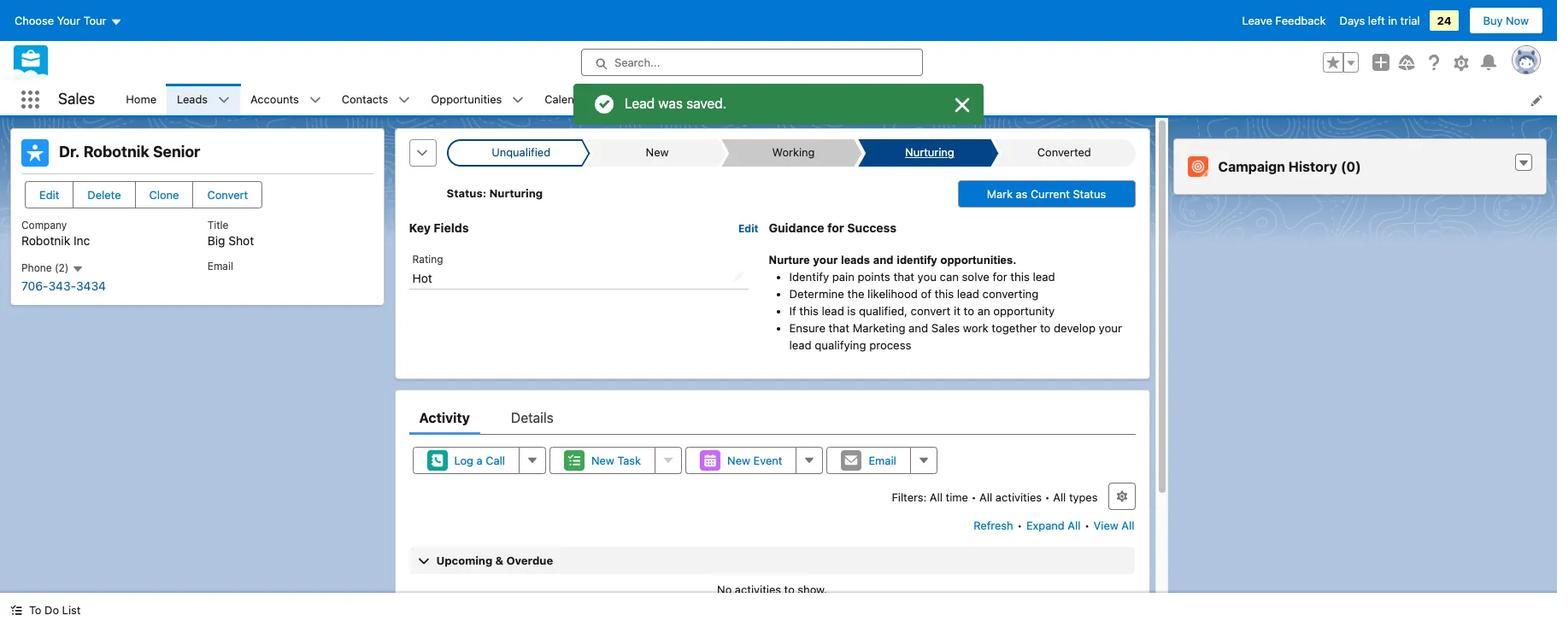 Task type: locate. For each thing, give the bounding box(es) containing it.
ensure
[[790, 321, 826, 335]]

new down was
[[646, 146, 669, 159]]

dashboards list item
[[695, 84, 800, 115]]

1 vertical spatial nurturing
[[489, 187, 543, 200]]

all right 'time'
[[980, 490, 993, 504]]

status
[[447, 187, 483, 200], [1073, 187, 1107, 201]]

to
[[29, 604, 41, 617]]

(0)
[[1341, 159, 1362, 174]]

• left view
[[1085, 519, 1090, 532]]

tab list
[[409, 401, 1136, 435]]

for left "success"
[[828, 221, 845, 235]]

clone
[[149, 188, 179, 202]]

that up qualifying
[[829, 321, 850, 335]]

log a call
[[454, 454, 505, 467]]

edit up company
[[39, 188, 59, 202]]

refresh • expand all • view all
[[974, 519, 1135, 532]]

text default image left calendar link
[[512, 94, 524, 106]]

list containing home
[[116, 84, 1558, 115]]

contacts link
[[331, 84, 399, 115]]

1 horizontal spatial status
[[1073, 187, 1107, 201]]

email down the big
[[208, 260, 233, 273]]

develop
[[1054, 321, 1096, 335]]

1 horizontal spatial new
[[646, 146, 669, 159]]

text default image inside phone (2) dropdown button
[[72, 263, 84, 275]]

new inside button
[[728, 454, 751, 467]]

1 horizontal spatial that
[[894, 270, 915, 284]]

calendar link
[[535, 84, 602, 115]]

1 vertical spatial robotnik
[[21, 233, 70, 248]]

0 horizontal spatial edit
[[39, 188, 59, 202]]

0 vertical spatial this
[[1011, 270, 1030, 284]]

this up the converting
[[1011, 270, 1030, 284]]

details link
[[511, 401, 554, 435]]

706-343-3434 link
[[21, 278, 106, 293]]

saved.
[[687, 96, 727, 111]]

that up likelihood
[[894, 270, 915, 284]]

is
[[848, 304, 856, 318]]

text default image inside to do list button
[[10, 605, 22, 617]]

guidance for success
[[769, 221, 897, 235]]

0 horizontal spatial for
[[828, 221, 845, 235]]

dr.
[[59, 143, 80, 161]]

1 vertical spatial edit
[[739, 222, 759, 235]]

text default image inside "contacts" list item
[[399, 94, 411, 106]]

mark as current status button
[[958, 180, 1136, 208]]

group
[[1324, 52, 1359, 73]]

converting
[[983, 287, 1039, 301]]

status right current
[[1073, 187, 1107, 201]]

1 horizontal spatial edit
[[739, 222, 759, 235]]

robotnik for company
[[21, 233, 70, 248]]

1 vertical spatial for
[[993, 270, 1008, 284]]

status inside button
[[1073, 187, 1107, 201]]

0 horizontal spatial this
[[800, 304, 819, 318]]

• left expand
[[1018, 519, 1023, 532]]

and down convert
[[909, 321, 929, 335]]

tour
[[83, 14, 106, 27]]

filters:
[[892, 490, 927, 504]]

robotnik inside company robotnik inc
[[21, 233, 70, 248]]

text default image inside the leads list item
[[218, 94, 230, 106]]

key
[[409, 221, 431, 235]]

1 horizontal spatial text default image
[[399, 94, 411, 106]]

new inside path options list box
[[646, 146, 669, 159]]

text default image for leads
[[218, 94, 230, 106]]

leads
[[177, 92, 208, 106]]

lead
[[625, 96, 655, 111]]

left
[[1369, 14, 1386, 27]]

your right develop
[[1099, 321, 1123, 335]]

your up the identify
[[813, 254, 838, 267]]

text default image left to
[[10, 605, 22, 617]]

nurturing right the : on the left top of page
[[489, 187, 543, 200]]

expand
[[1027, 519, 1065, 532]]

1 vertical spatial sales
[[932, 321, 960, 335]]

event
[[754, 454, 783, 467]]

opportunity
[[994, 304, 1055, 318]]

identify
[[790, 270, 829, 284]]

convert
[[207, 188, 248, 202]]

1 horizontal spatial for
[[993, 270, 1008, 284]]

for up the converting
[[993, 270, 1008, 284]]

0 horizontal spatial email
[[208, 260, 233, 273]]

calendar list item
[[535, 84, 624, 115]]

1 horizontal spatial robotnik
[[83, 143, 149, 161]]

in
[[1389, 14, 1398, 27]]

new left event
[[728, 454, 751, 467]]

robotnik
[[83, 143, 149, 161], [21, 233, 70, 248]]

new left task
[[592, 454, 615, 467]]

as
[[1016, 187, 1028, 201]]

1 horizontal spatial email
[[869, 454, 897, 467]]

that
[[894, 270, 915, 284], [829, 321, 850, 335]]

1 vertical spatial and
[[909, 321, 929, 335]]

task
[[618, 454, 641, 467]]

1 vertical spatial to
[[1040, 321, 1051, 335]]

nurturing
[[906, 146, 955, 159], [489, 187, 543, 200]]

list
[[62, 604, 81, 617]]

0 vertical spatial your
[[813, 254, 838, 267]]

0 horizontal spatial status
[[447, 187, 483, 200]]

0 vertical spatial email
[[208, 260, 233, 273]]

and up points
[[874, 254, 894, 267]]

quotes link
[[883, 84, 941, 115]]

this down can
[[935, 287, 954, 301]]

lead left is
[[822, 304, 845, 318]]

0 vertical spatial and
[[874, 254, 894, 267]]

overdue
[[507, 554, 553, 567]]

robotnik up the delete
[[83, 143, 149, 161]]

email up filters:
[[869, 454, 897, 467]]

view all link
[[1093, 512, 1136, 539]]

history
[[1289, 159, 1338, 174]]

to down opportunity
[[1040, 321, 1051, 335]]

lead up the converting
[[1033, 270, 1056, 284]]

feedback
[[1276, 14, 1327, 27]]

343-
[[48, 278, 76, 293]]

0 horizontal spatial to
[[964, 304, 975, 318]]

robotnik for dr.
[[83, 143, 149, 161]]

status up "fields"
[[447, 187, 483, 200]]

contacts list item
[[331, 84, 421, 115]]

your
[[57, 14, 80, 27]]

qualified,
[[859, 304, 908, 318]]

0 vertical spatial that
[[894, 270, 915, 284]]

this
[[1011, 270, 1030, 284], [935, 287, 954, 301], [800, 304, 819, 318]]

this right the if
[[800, 304, 819, 318]]

buy
[[1484, 14, 1504, 27]]

0 horizontal spatial nurturing
[[489, 187, 543, 200]]

leads
[[841, 254, 870, 267]]

to do list button
[[0, 593, 91, 628]]

activity
[[419, 410, 470, 425]]

reports
[[810, 92, 851, 106]]

text default image right (2)
[[72, 263, 84, 275]]

quotes
[[893, 92, 931, 106]]

0 horizontal spatial text default image
[[218, 94, 230, 106]]

text default image inside opportunities list item
[[512, 94, 524, 106]]

all right view
[[1122, 519, 1135, 532]]

dashboards
[[705, 92, 767, 106]]

can
[[940, 270, 959, 284]]

0 horizontal spatial new
[[592, 454, 615, 467]]

1 vertical spatial email
[[869, 454, 897, 467]]

1 horizontal spatial and
[[909, 321, 929, 335]]

2 horizontal spatial this
[[1011, 270, 1030, 284]]

1 horizontal spatial nurturing
[[906, 146, 955, 159]]

forecasts link
[[624, 84, 695, 115]]

nurturing down quotes list item
[[906, 146, 955, 159]]

time
[[946, 490, 969, 504]]

fields
[[434, 221, 469, 235]]

to
[[964, 304, 975, 318], [1040, 321, 1051, 335]]

sales up dr. on the top left of the page
[[58, 90, 95, 108]]

1 horizontal spatial sales
[[932, 321, 960, 335]]

0 horizontal spatial robotnik
[[21, 233, 70, 248]]

new
[[646, 146, 669, 159], [592, 454, 615, 467], [728, 454, 751, 467]]

leave feedback
[[1243, 14, 1327, 27]]

text default image inside accounts list item
[[309, 94, 321, 106]]

1 horizontal spatial this
[[935, 287, 954, 301]]

1 vertical spatial that
[[829, 321, 850, 335]]

was
[[659, 96, 683, 111]]

all left types
[[1054, 490, 1066, 504]]

edit left guidance on the top
[[739, 222, 759, 235]]

all left 'time'
[[930, 490, 943, 504]]

0 vertical spatial to
[[964, 304, 975, 318]]

text default image
[[218, 94, 230, 106], [399, 94, 411, 106], [1518, 157, 1530, 169]]

0 vertical spatial sales
[[58, 90, 95, 108]]

it
[[954, 304, 961, 318]]

status : nurturing
[[447, 187, 543, 200]]

leads list item
[[167, 84, 240, 115]]

2 horizontal spatial text default image
[[1518, 157, 1530, 169]]

to do list
[[29, 604, 81, 617]]

1 vertical spatial your
[[1099, 321, 1123, 335]]

inc
[[74, 233, 90, 248]]

process
[[870, 338, 912, 352]]

edit
[[39, 188, 59, 202], [739, 222, 759, 235]]

your
[[813, 254, 838, 267], [1099, 321, 1123, 335]]

706-
[[21, 278, 48, 293]]

new inside 'button'
[[592, 454, 615, 467]]

2 horizontal spatial new
[[728, 454, 751, 467]]

0 vertical spatial nurturing
[[906, 146, 955, 159]]

text default image right 'accounts'
[[309, 94, 321, 106]]

sales down it
[[932, 321, 960, 335]]

contacts
[[342, 92, 388, 106]]

opportunities list item
[[421, 84, 535, 115]]

reports list item
[[800, 84, 883, 115]]

tab list containing activity
[[409, 401, 1136, 435]]

text default image
[[309, 94, 321, 106], [512, 94, 524, 106], [72, 263, 84, 275], [10, 605, 22, 617]]

0 vertical spatial edit
[[39, 188, 59, 202]]

robotnik down company
[[21, 233, 70, 248]]

days
[[1340, 14, 1366, 27]]

0 horizontal spatial your
[[813, 254, 838, 267]]

0 vertical spatial robotnik
[[83, 143, 149, 161]]

lead down solve
[[957, 287, 980, 301]]

choose your tour
[[15, 14, 106, 27]]

•
[[972, 490, 977, 504], [1045, 490, 1051, 504], [1018, 519, 1023, 532], [1085, 519, 1090, 532]]

to right it
[[964, 304, 975, 318]]

list
[[116, 84, 1558, 115]]



Task type: describe. For each thing, give the bounding box(es) containing it.
activity link
[[419, 401, 470, 435]]

reports link
[[800, 84, 861, 115]]

delete button
[[73, 181, 136, 209]]

delete
[[88, 188, 121, 202]]

lead image
[[21, 139, 49, 167]]

opportunities
[[431, 92, 502, 106]]

phone
[[21, 262, 52, 275]]

calendar
[[545, 92, 591, 106]]

if
[[790, 304, 797, 318]]

buy now button
[[1469, 7, 1544, 34]]

choose
[[15, 14, 54, 27]]

filters: all time • all activities • all types
[[892, 490, 1098, 504]]

convert
[[911, 304, 951, 318]]

guidance
[[769, 221, 825, 235]]

leave feedback link
[[1243, 14, 1327, 27]]

new task button
[[550, 447, 656, 474]]

days left in trial
[[1340, 14, 1421, 27]]

company
[[21, 219, 67, 232]]

large image
[[952, 95, 973, 115]]

path options list box
[[447, 139, 1136, 167]]

an
[[978, 304, 991, 318]]

rating
[[413, 253, 443, 266]]

forecasts
[[634, 92, 685, 106]]

0 vertical spatial for
[[828, 221, 845, 235]]

dr. robotnik senior
[[59, 143, 200, 161]]

edit link
[[739, 221, 759, 235]]

unqualified
[[492, 146, 551, 159]]

success
[[848, 221, 897, 235]]

leave
[[1243, 14, 1273, 27]]

success alert dialog
[[574, 84, 984, 125]]

edit inside button
[[39, 188, 59, 202]]

email button
[[827, 447, 911, 474]]

accounts list item
[[240, 84, 331, 115]]

dashboards link
[[695, 84, 778, 115]]

leads link
[[167, 84, 218, 115]]

nurturing inside nurturing link
[[906, 146, 955, 159]]

accounts
[[251, 92, 299, 106]]

(2)
[[55, 262, 69, 275]]

new for new event
[[728, 454, 751, 467]]

home link
[[116, 84, 167, 115]]

opportunities.
[[941, 254, 1017, 267]]

qualifying
[[815, 338, 867, 352]]

activities
[[996, 490, 1042, 504]]

campaign history (0)
[[1219, 159, 1362, 174]]

:
[[483, 187, 487, 200]]

0 horizontal spatial and
[[874, 254, 894, 267]]

new task
[[592, 454, 641, 467]]

expand all button
[[1026, 512, 1082, 539]]

nurturing link
[[866, 139, 991, 167]]

lead was saved.
[[625, 96, 727, 111]]

1 horizontal spatial your
[[1099, 321, 1123, 335]]

• up expand
[[1045, 490, 1051, 504]]

trial
[[1401, 14, 1421, 27]]

1 vertical spatial this
[[935, 287, 954, 301]]

0 horizontal spatial that
[[829, 321, 850, 335]]

3434
[[76, 278, 106, 293]]

edit button
[[25, 181, 74, 209]]

campaign
[[1219, 159, 1286, 174]]

lead down ensure
[[790, 338, 812, 352]]

mark
[[987, 187, 1013, 201]]

identify
[[897, 254, 938, 267]]

new for new
[[646, 146, 669, 159]]

all right expand
[[1068, 519, 1081, 532]]

nurture
[[769, 254, 810, 267]]

• right 'time'
[[972, 490, 977, 504]]

convert button
[[193, 181, 263, 209]]

sales inside nurture your leads and identify opportunities. identify pain points that you can solve for this lead determine the likelihood of this lead converting if this lead is qualified, convert it to an opportunity ensure that marketing and sales work together to develop your lead qualifying process
[[932, 321, 960, 335]]

converted link
[[1002, 139, 1127, 167]]

quotes list item
[[883, 84, 963, 115]]

mark as current status
[[987, 187, 1107, 201]]

opportunities link
[[421, 84, 512, 115]]

text default image for contacts
[[399, 94, 411, 106]]

view
[[1094, 519, 1119, 532]]

refresh button
[[973, 512, 1015, 539]]

current
[[1031, 187, 1070, 201]]

706-343-3434
[[21, 278, 106, 293]]

24
[[1438, 14, 1452, 27]]

of
[[921, 287, 932, 301]]

0 horizontal spatial sales
[[58, 90, 95, 108]]

email inside button
[[869, 454, 897, 467]]

new for new task
[[592, 454, 615, 467]]

1 horizontal spatial to
[[1040, 321, 1051, 335]]

together
[[992, 321, 1037, 335]]

now
[[1507, 14, 1530, 27]]

converted
[[1038, 146, 1092, 159]]

key fields
[[409, 221, 469, 235]]

log a call button
[[413, 447, 520, 474]]

solve
[[962, 270, 990, 284]]

upcoming & overdue
[[436, 554, 553, 567]]

call
[[486, 454, 505, 467]]

log
[[454, 454, 474, 467]]

home
[[126, 92, 156, 106]]

unqualified link
[[457, 141, 582, 165]]

phone (2) button
[[21, 262, 84, 275]]

buy now
[[1484, 14, 1530, 27]]

upcoming & overdue button
[[410, 547, 1135, 574]]

&
[[496, 554, 504, 567]]

2 vertical spatial this
[[800, 304, 819, 318]]

for inside nurture your leads and identify opportunities. identify pain points that you can solve for this lead determine the likelihood of this lead converting if this lead is qualified, convert it to an opportunity ensure that marketing and sales work together to develop your lead qualifying process
[[993, 270, 1008, 284]]

details
[[511, 410, 554, 425]]



Task type: vqa. For each thing, say whether or not it's contained in the screenshot.
"*"
no



